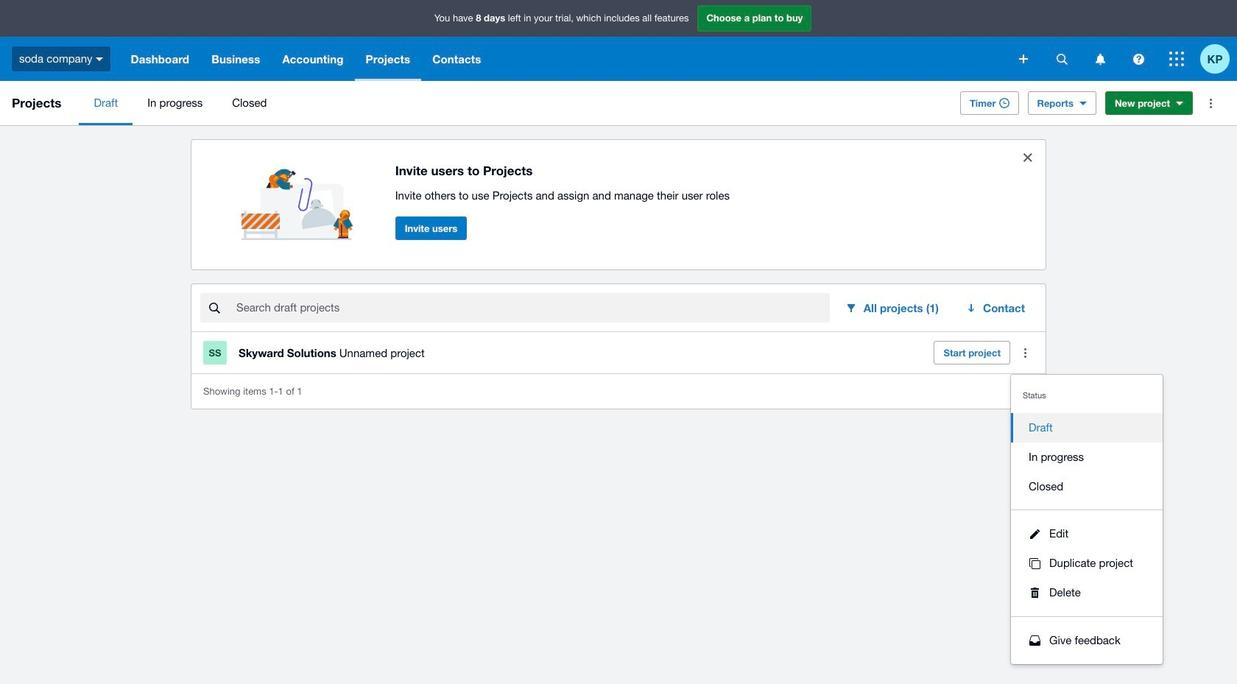 Task type: locate. For each thing, give the bounding box(es) containing it.
invite users to projects image
[[242, 152, 360, 240]]

banner
[[0, 0, 1238, 81]]

1 wrapper image from the top
[[1026, 529, 1044, 539]]

1 vertical spatial wrapper image
[[1026, 558, 1044, 569]]

svg image
[[1057, 53, 1068, 64], [1096, 53, 1105, 64], [1133, 53, 1145, 64], [1020, 55, 1029, 63]]

wrapper image
[[1026, 529, 1044, 539], [1026, 558, 1044, 569], [1026, 588, 1044, 598]]

2 vertical spatial wrapper image
[[1026, 588, 1044, 598]]

svg image
[[1170, 52, 1185, 66], [96, 57, 104, 61]]

group
[[1012, 375, 1163, 665]]

more options image
[[1196, 88, 1226, 118]]

0 vertical spatial wrapper image
[[1026, 529, 1044, 539]]

list box
[[1012, 404, 1163, 511]]



Task type: describe. For each thing, give the bounding box(es) containing it.
wrapper image
[[1026, 636, 1044, 646]]

1 horizontal spatial svg image
[[1170, 52, 1185, 66]]

0 horizontal spatial svg image
[[96, 57, 104, 61]]

2 wrapper image from the top
[[1026, 558, 1044, 569]]

3 wrapper image from the top
[[1026, 588, 1044, 598]]

Search draft projects search field
[[235, 294, 830, 322]]



Task type: vqa. For each thing, say whether or not it's contained in the screenshot.
rightmost svg image
yes



